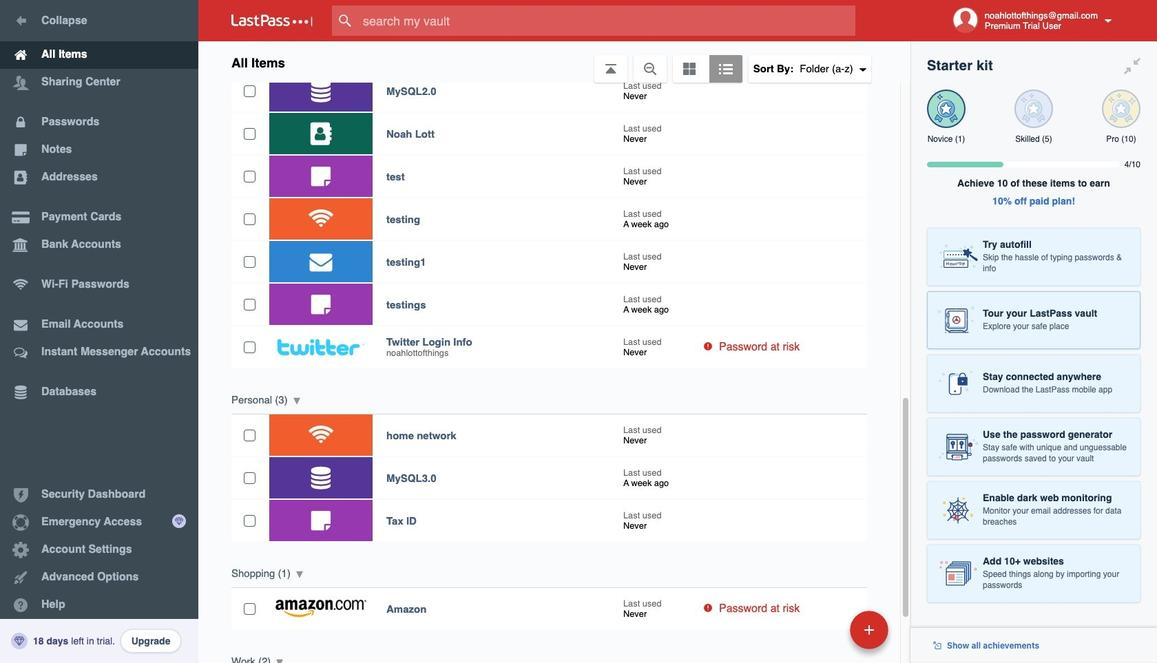 Task type: locate. For each thing, give the bounding box(es) containing it.
main navigation navigation
[[0, 0, 198, 663]]

new item element
[[755, 610, 893, 650]]

search my vault text field
[[332, 6, 882, 36]]

new item navigation
[[755, 607, 897, 663]]



Task type: describe. For each thing, give the bounding box(es) containing it.
vault options navigation
[[198, 41, 911, 83]]

lastpass image
[[231, 14, 313, 27]]

Search search field
[[332, 6, 882, 36]]



Task type: vqa. For each thing, say whether or not it's contained in the screenshot.
Dialog
no



